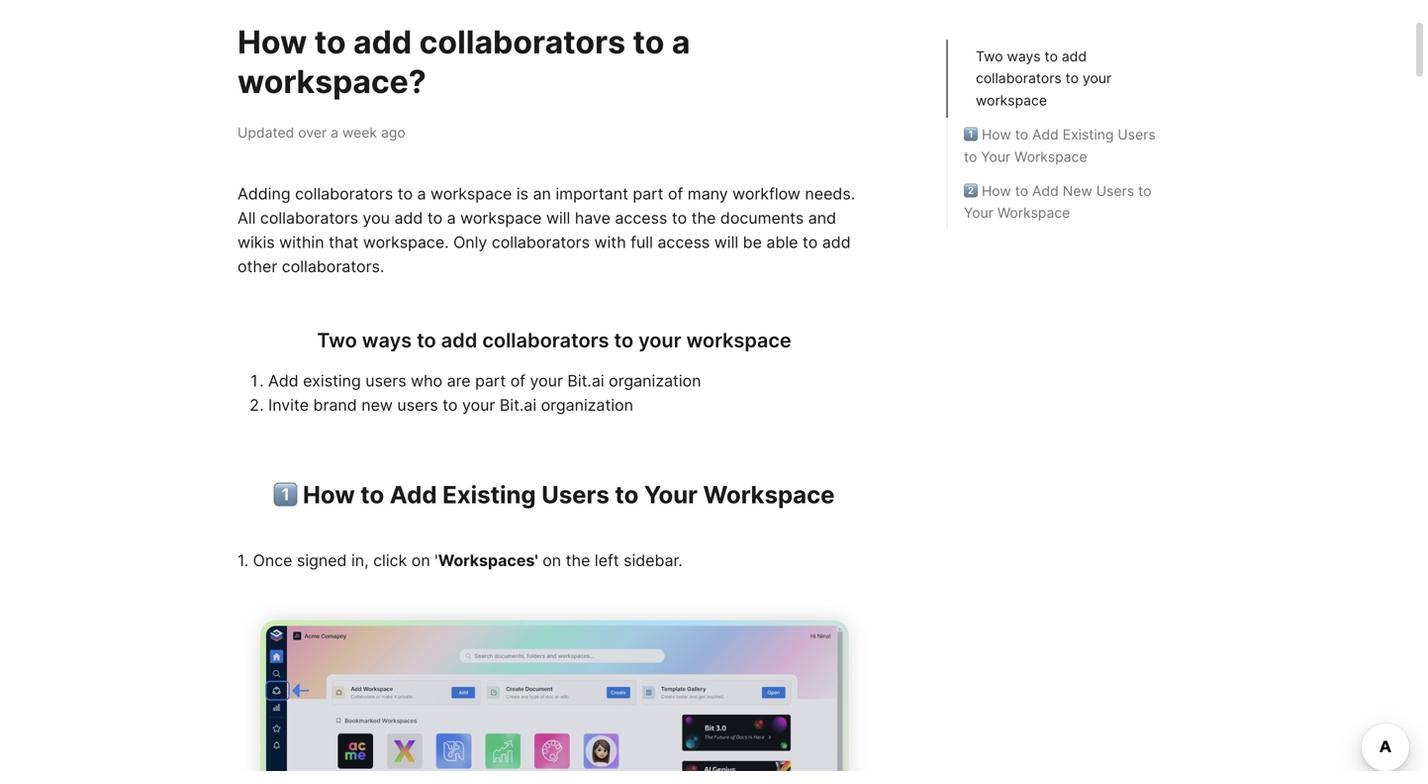Task type: locate. For each thing, give the bounding box(es) containing it.
0 vertical spatial two
[[976, 48, 1004, 65]]

access right full
[[658, 233, 710, 252]]

1 horizontal spatial the
[[692, 209, 716, 228]]

users down two ways to add collaborators to your workspace 'link'
[[1118, 126, 1156, 143]]

1 vertical spatial part
[[475, 371, 506, 391]]

1 horizontal spatial 1️⃣
[[964, 126, 978, 143]]

how up workspace?
[[238, 23, 307, 61]]

two ways to add collaborators to your workspace up 1️⃣ how to add existing users to your workspace link
[[976, 48, 1112, 109]]

1 horizontal spatial ways
[[1007, 48, 1041, 65]]

0 vertical spatial of
[[668, 184, 683, 204]]

access
[[615, 209, 668, 228], [658, 233, 710, 252]]

of right are
[[511, 371, 526, 391]]

collaborators
[[419, 23, 626, 61], [976, 70, 1062, 87], [295, 184, 393, 204], [260, 209, 358, 228], [492, 233, 590, 252], [483, 328, 609, 353]]

0 horizontal spatial bit.ai
[[500, 396, 537, 415]]

users right new
[[1097, 183, 1135, 199]]

0 vertical spatial 1️⃣ how to add existing users to your workspace
[[964, 126, 1156, 165]]

workspace inside 'link'
[[976, 92, 1048, 109]]

1 vertical spatial ways
[[362, 328, 412, 353]]

how right 2️⃣
[[982, 183, 1012, 199]]

the down many
[[692, 209, 716, 228]]

part up full
[[633, 184, 664, 204]]

workspace.
[[363, 233, 449, 252]]

how up signed
[[303, 480, 355, 509]]

part right are
[[475, 371, 506, 391]]

1️⃣ how to add existing users to your workspace up new
[[964, 126, 1156, 165]]

1 on from the left
[[412, 551, 430, 570]]

2️⃣
[[964, 183, 978, 199]]

0 vertical spatial your
[[981, 149, 1011, 165]]

your for 2️⃣ how to add new users to your workspace link
[[964, 205, 994, 222]]

how down two ways to add collaborators to your workspace 'link'
[[982, 126, 1012, 143]]

workspace inside 1️⃣ how to add existing users to your workspace
[[1015, 149, 1088, 165]]

collaborators.
[[282, 257, 384, 276]]

1 vertical spatial will
[[715, 233, 739, 252]]

workspace
[[1015, 149, 1088, 165], [998, 205, 1071, 222], [704, 480, 835, 509]]

existing
[[1063, 126, 1114, 143], [443, 480, 536, 509]]

to
[[315, 23, 346, 61], [633, 23, 665, 61], [1045, 48, 1058, 65], [1066, 70, 1079, 87], [1016, 126, 1029, 143], [964, 149, 978, 165], [1016, 183, 1029, 199], [1139, 183, 1152, 199], [398, 184, 413, 204], [428, 209, 443, 228], [672, 209, 687, 228], [803, 233, 818, 252], [417, 328, 436, 353], [614, 328, 634, 353], [443, 396, 458, 415], [361, 480, 384, 509], [615, 480, 639, 509]]

many
[[688, 184, 728, 204]]

1 horizontal spatial two ways to add collaborators to your workspace
[[976, 48, 1112, 109]]

invite
[[268, 396, 309, 415]]

users up left
[[542, 480, 610, 509]]

add inside how to add collaborators to a workspace?
[[353, 23, 412, 61]]

will left the be
[[715, 233, 739, 252]]

a
[[672, 23, 690, 61], [331, 124, 339, 141], [417, 184, 426, 204], [447, 209, 456, 228]]

add
[[353, 23, 412, 61], [1062, 48, 1087, 65], [395, 209, 423, 228], [823, 233, 851, 252], [441, 328, 478, 353]]

your
[[981, 149, 1011, 165], [964, 205, 994, 222], [644, 480, 698, 509]]

the left left
[[566, 551, 590, 570]]

1 horizontal spatial on
[[543, 551, 562, 570]]

of inside add existing users who are part of your bit.ai organization invite brand new users to your bit.ai organization
[[511, 371, 526, 391]]

over
[[298, 124, 327, 141]]

1️⃣
[[964, 126, 978, 143], [274, 480, 297, 509]]

2️⃣ how to add new users to your workspace link
[[964, 180, 1172, 225]]

workspace
[[976, 92, 1048, 109], [431, 184, 512, 204], [461, 209, 542, 228], [687, 328, 792, 353]]

1.
[[238, 551, 249, 570]]

0 vertical spatial users
[[1118, 126, 1156, 143]]

0 horizontal spatial two ways to add collaborators to your workspace
[[317, 328, 792, 353]]

add up the invite
[[268, 371, 299, 391]]

existing up workspaces'
[[443, 480, 536, 509]]

how inside how to add collaborators to a workspace?
[[238, 23, 307, 61]]

ways inside 'link'
[[1007, 48, 1041, 65]]

your inside 2️⃣ how to add new users to your workspace
[[964, 205, 994, 222]]

1 vertical spatial 1️⃣ how to add existing users to your workspace
[[274, 480, 835, 509]]

0 vertical spatial ways
[[1007, 48, 1041, 65]]

ago
[[381, 124, 406, 141]]

1️⃣ up 2️⃣
[[964, 126, 978, 143]]

1 horizontal spatial two
[[976, 48, 1004, 65]]

1 horizontal spatial existing
[[1063, 126, 1114, 143]]

of left many
[[668, 184, 683, 204]]

0 vertical spatial part
[[633, 184, 664, 204]]

0 horizontal spatial part
[[475, 371, 506, 391]]

1 horizontal spatial part
[[633, 184, 664, 204]]

1 vertical spatial of
[[511, 371, 526, 391]]

0 vertical spatial workspace
[[1015, 149, 1088, 165]]

within
[[279, 233, 324, 252]]

workspace inside 2️⃣ how to add new users to your workspace
[[998, 205, 1071, 222]]

two ways to add collaborators to your workspace up add existing users who are part of your bit.ai organization invite brand new users to your bit.ai organization
[[317, 328, 792, 353]]

adding collaborators to a workspace is an important part of many workflow needs. all collaborators you add to a workspace will have access to the documents and wikis within that workspace. only collaborators with full access will be able to add other collaborators.
[[238, 184, 860, 276]]

will down an
[[546, 209, 571, 228]]

0 vertical spatial two ways to add collaborators to your workspace
[[976, 48, 1112, 109]]

0 horizontal spatial 1️⃣
[[274, 480, 297, 509]]

two
[[976, 48, 1004, 65], [317, 328, 357, 353]]

0 horizontal spatial of
[[511, 371, 526, 391]]

1 horizontal spatial of
[[668, 184, 683, 204]]

0 vertical spatial bit.ai
[[568, 371, 605, 391]]

1 vertical spatial users
[[1097, 183, 1135, 199]]

your down 2️⃣
[[964, 205, 994, 222]]

two ways to add collaborators to your workspace
[[976, 48, 1112, 109], [317, 328, 792, 353]]

users down who
[[397, 396, 438, 415]]

1 vertical spatial your
[[964, 205, 994, 222]]

add left new
[[1033, 183, 1059, 199]]

1️⃣ how to add existing users to your workspace up left
[[274, 480, 835, 509]]

users
[[1118, 126, 1156, 143], [1097, 183, 1135, 199], [542, 480, 610, 509]]

workspace up 1️⃣ how to add existing users to your workspace link
[[976, 92, 1048, 109]]

1 horizontal spatial bit.ai
[[568, 371, 605, 391]]

on
[[412, 551, 430, 570], [543, 551, 562, 570]]

0 horizontal spatial on
[[412, 551, 430, 570]]

your
[[1083, 70, 1112, 87], [639, 328, 682, 353], [530, 371, 563, 391], [462, 396, 495, 415]]

0 horizontal spatial will
[[546, 209, 571, 228]]

users
[[366, 371, 407, 391], [397, 396, 438, 415]]

the inside adding collaborators to a workspace is an important part of many workflow needs. all collaborators you add to a workspace will have access to the documents and wikis within that workspace. only collaborators with full access will be able to add other collaborators.
[[692, 209, 716, 228]]

existing up new
[[1063, 126, 1114, 143]]

part
[[633, 184, 664, 204], [475, 371, 506, 391]]

1 vertical spatial workspace
[[998, 205, 1071, 222]]

0 horizontal spatial 1️⃣ how to add existing users to your workspace
[[274, 480, 835, 509]]

0 vertical spatial will
[[546, 209, 571, 228]]

users inside 1️⃣ how to add existing users to your workspace
[[1118, 126, 1156, 143]]

ways
[[1007, 48, 1041, 65], [362, 328, 412, 353]]

add down and
[[823, 233, 851, 252]]

two ways to add collaborators to your workspace link
[[976, 46, 1160, 112]]

add up are
[[441, 328, 478, 353]]

1 vertical spatial existing
[[443, 480, 536, 509]]

your inside 1️⃣ how to add existing users to your workspace
[[981, 149, 1011, 165]]

will
[[546, 209, 571, 228], [715, 233, 739, 252]]

1 vertical spatial bit.ai
[[500, 396, 537, 415]]

1. once signed in, click on ' workspaces' on the left sidebar.
[[238, 551, 683, 570]]

0 vertical spatial 1️⃣
[[964, 126, 978, 143]]

of
[[668, 184, 683, 204], [511, 371, 526, 391]]

two ways to add collaborators to your workspace inside 'link'
[[976, 48, 1112, 109]]

part inside add existing users who are part of your bit.ai organization invite brand new users to your bit.ai organization
[[475, 371, 506, 391]]

how
[[238, 23, 307, 61], [982, 126, 1012, 143], [982, 183, 1012, 199], [303, 480, 355, 509]]

organization
[[609, 371, 701, 391], [541, 396, 634, 415]]

1️⃣ how to add existing users to your workspace link
[[964, 124, 1172, 168]]

0 horizontal spatial ways
[[362, 328, 412, 353]]

your up 2️⃣ how to add new users to your workspace
[[981, 149, 1011, 165]]

add up 1️⃣ how to add existing users to your workspace link
[[1062, 48, 1087, 65]]

add
[[1033, 126, 1059, 143], [1033, 183, 1059, 199], [268, 371, 299, 391], [390, 480, 437, 509]]

the
[[692, 209, 716, 228], [566, 551, 590, 570]]

existing
[[303, 371, 361, 391]]

0 vertical spatial the
[[692, 209, 716, 228]]

1️⃣ up once
[[274, 480, 297, 509]]

bit.ai
[[568, 371, 605, 391], [500, 396, 537, 415]]

1️⃣ how to add existing users to your workspace
[[964, 126, 1156, 165], [274, 480, 835, 509]]

1 vertical spatial the
[[566, 551, 590, 570]]

users inside 2️⃣ how to add new users to your workspace
[[1097, 183, 1135, 199]]

on left left
[[543, 551, 562, 570]]

only
[[454, 233, 487, 252]]

on left the '
[[412, 551, 430, 570]]

add up workspace?
[[353, 23, 412, 61]]

click
[[373, 551, 407, 570]]

access up full
[[615, 209, 668, 228]]

your up sidebar.
[[644, 480, 698, 509]]

part inside adding collaborators to a workspace is an important part of many workflow needs. all collaborators you add to a workspace will have access to the documents and wikis within that workspace. only collaborators with full access will be able to add other collaborators.
[[633, 184, 664, 204]]

all
[[238, 209, 256, 228]]

users up new at the bottom of page
[[366, 371, 407, 391]]

important
[[556, 184, 629, 204]]

0 vertical spatial users
[[366, 371, 407, 391]]

0 horizontal spatial two
[[317, 328, 357, 353]]



Task type: describe. For each thing, give the bounding box(es) containing it.
documents
[[721, 209, 804, 228]]

2 vertical spatial workspace
[[704, 480, 835, 509]]

2 on from the left
[[543, 551, 562, 570]]

1 vertical spatial two
[[317, 328, 357, 353]]

add up workspace. on the left of page
[[395, 209, 423, 228]]

how inside 2️⃣ how to add new users to your workspace
[[982, 183, 1012, 199]]

you
[[363, 209, 390, 228]]

1 vertical spatial two ways to add collaborators to your workspace
[[317, 328, 792, 353]]

2 vertical spatial users
[[542, 480, 610, 509]]

able
[[767, 233, 798, 252]]

add inside two ways to add collaborators to your workspace
[[1062, 48, 1087, 65]]

to inside add existing users who are part of your bit.ai organization invite brand new users to your bit.ai organization
[[443, 396, 458, 415]]

add down two ways to add collaborators to your workspace 'link'
[[1033, 126, 1059, 143]]

updated over a week ago
[[238, 124, 406, 141]]

1 horizontal spatial will
[[715, 233, 739, 252]]

in,
[[351, 551, 369, 570]]

how to add collaborators to a workspace?
[[238, 23, 690, 101]]

workspace down is
[[461, 209, 542, 228]]

workspaces'
[[438, 551, 538, 570]]

add existing users who are part of your bit.ai organization invite brand new users to your bit.ai organization
[[268, 371, 701, 415]]

0 vertical spatial organization
[[609, 371, 701, 391]]

signed
[[297, 551, 347, 570]]

and
[[809, 209, 837, 228]]

how inside 1️⃣ how to add existing users to your workspace link
[[982, 126, 1012, 143]]

1 vertical spatial 1️⃣
[[274, 480, 297, 509]]

new
[[1063, 183, 1093, 199]]

a inside how to add collaborators to a workspace?
[[672, 23, 690, 61]]

is
[[517, 184, 529, 204]]

other
[[238, 257, 277, 276]]

have
[[575, 209, 611, 228]]

workspace up only
[[431, 184, 512, 204]]

your inside two ways to add collaborators to your workspace 'link'
[[1083, 70, 1112, 87]]

'
[[435, 551, 438, 570]]

1 horizontal spatial 1️⃣ how to add existing users to your workspace
[[964, 126, 1156, 165]]

1️⃣ inside 1️⃣ how to add existing users to your workspace
[[964, 126, 978, 143]]

workflow
[[733, 184, 801, 204]]

1 vertical spatial organization
[[541, 396, 634, 415]]

0 horizontal spatial existing
[[443, 480, 536, 509]]

1 vertical spatial access
[[658, 233, 710, 252]]

2️⃣ how to add new users to your workspace
[[964, 183, 1152, 222]]

collaborators inside how to add collaborators to a workspace?
[[419, 23, 626, 61]]

workspace for 2️⃣ how to add new users to your workspace link
[[998, 205, 1071, 222]]

add inside add existing users who are part of your bit.ai organization invite brand new users to your bit.ai organization
[[268, 371, 299, 391]]

workspace?
[[238, 62, 427, 101]]

that
[[329, 233, 359, 252]]

add up the '
[[390, 480, 437, 509]]

be
[[743, 233, 762, 252]]

two inside 'link'
[[976, 48, 1004, 65]]

once
[[253, 551, 293, 570]]

with
[[594, 233, 626, 252]]

sidebar.
[[624, 551, 683, 570]]

add inside 2️⃣ how to add new users to your workspace
[[1033, 183, 1059, 199]]

2 vertical spatial your
[[644, 480, 698, 509]]

0 vertical spatial existing
[[1063, 126, 1114, 143]]

workspace down the be
[[687, 328, 792, 353]]

collaborators inside two ways to add collaborators to your workspace
[[976, 70, 1062, 87]]

users for 1️⃣ how to add existing users to your workspace link
[[1118, 126, 1156, 143]]

workspace for 1️⃣ how to add existing users to your workspace link
[[1015, 149, 1088, 165]]

0 vertical spatial access
[[615, 209, 668, 228]]

are
[[447, 371, 471, 391]]

week
[[343, 124, 377, 141]]

updated
[[238, 124, 294, 141]]

who
[[411, 371, 443, 391]]

brand
[[313, 396, 357, 415]]

your for 1️⃣ how to add existing users to your workspace link
[[981, 149, 1011, 165]]

0 horizontal spatial the
[[566, 551, 590, 570]]

new
[[362, 396, 393, 415]]

users for 2️⃣ how to add new users to your workspace link
[[1097, 183, 1135, 199]]

an
[[533, 184, 551, 204]]

wikis
[[238, 233, 275, 252]]

left
[[595, 551, 619, 570]]

needs.
[[805, 184, 856, 204]]

1 vertical spatial users
[[397, 396, 438, 415]]

adding
[[238, 184, 291, 204]]

of inside adding collaborators to a workspace is an important part of many workflow needs. all collaborators you add to a workspace will have access to the documents and wikis within that workspace. only collaborators with full access will be able to add other collaborators.
[[668, 184, 683, 204]]

full
[[631, 233, 653, 252]]



Task type: vqa. For each thing, say whether or not it's contained in the screenshot.
the Workspace for 1️⃣ How to Add Existing Users to Your Workspace LINK
yes



